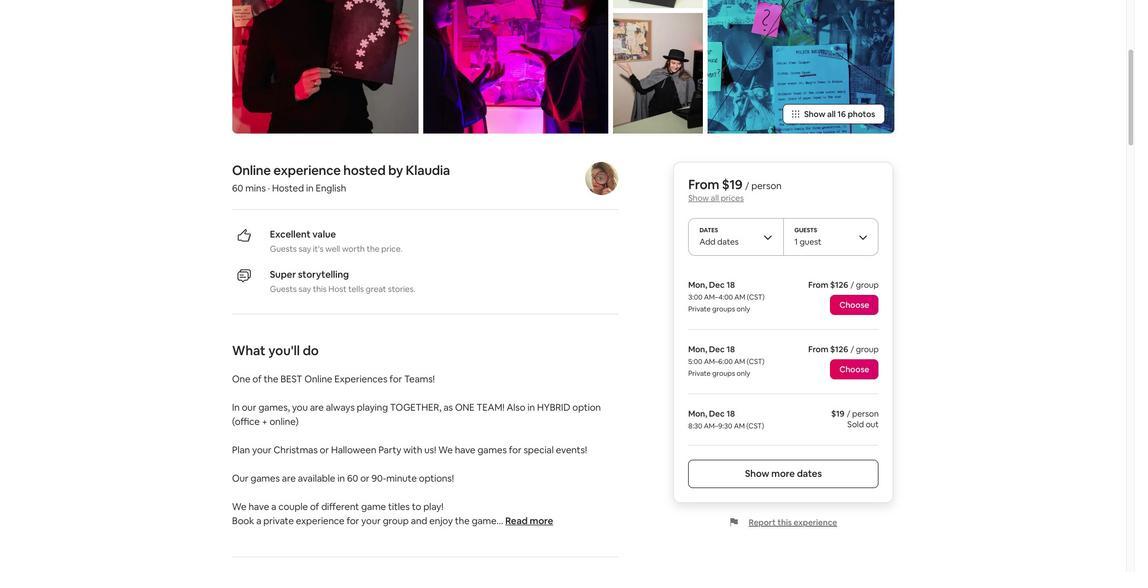 Task type: vqa. For each thing, say whether or not it's contained in the screenshot.
first Mon, from the bottom of the page
yes



Task type: describe. For each thing, give the bounding box(es) containing it.
8:30
[[688, 422, 703, 431]]

do
[[303, 342, 319, 359]]

experience right report
[[794, 517, 837, 528]]

online experience hosted by klaudia 60 mins · hosted in english
[[232, 162, 450, 195]]

1 vertical spatial are
[[282, 472, 296, 485]]

excellent value guests say it's well worth the price.
[[270, 228, 403, 254]]

1
[[795, 237, 798, 247]]

minute
[[386, 472, 417, 485]]

together,
[[390, 402, 442, 414]]

we have a couple of different game titles to play! book a private experience for your group and enjoy the game…
[[232, 501, 505, 527]]

2 vertical spatial in
[[338, 472, 345, 485]]

hosted
[[343, 162, 386, 179]]

read more
[[505, 515, 553, 527]]

group inside we have a couple of different game titles to play! book a private experience for your group and enjoy the game…
[[383, 515, 409, 527]]

show all 16 photos link
[[783, 104, 885, 124]]

guests for excellent value
[[270, 244, 297, 254]]

for inside we have a couple of different game titles to play! book a private experience for your group and enjoy the game…
[[347, 515, 359, 527]]

worth
[[342, 244, 365, 254]]

guest
[[800, 237, 822, 247]]

experience inside online experience hosted by klaudia 60 mins · hosted in english
[[274, 162, 341, 179]]

guests inside "guests 1 guest"
[[795, 226, 817, 234]]

report this experience button
[[730, 517, 837, 528]]

playing
[[357, 402, 388, 414]]

mins
[[245, 182, 266, 195]]

read
[[505, 515, 528, 527]]

what you'll do
[[232, 342, 319, 359]]

choose for mon, dec 18 3:00 am–4:00 am (cst) private groups only
[[840, 300, 870, 310]]

group for mon, dec 18 3:00 am–4:00 am (cst) private groups only
[[856, 280, 879, 290]]

mon, dec 18 3:00 am–4:00 am (cst) private groups only
[[688, 280, 765, 314]]

mon, dec 18 8:30 am–9:30 am (cst)
[[688, 409, 764, 431]]

titles
[[388, 501, 410, 513]]

the inside the excellent value guests say it's well worth the price.
[[367, 244, 380, 254]]

show for show all 16 photos
[[804, 109, 826, 119]]

in inside in our games, you are always playing together, as one team! also in hybrid option (office + online)
[[528, 402, 535, 414]]

it's
[[313, 244, 324, 254]]

(cst) for mon, dec 18 3:00 am–4:00 am (cst) private groups only
[[747, 293, 765, 302]]

of inside we have a couple of different game titles to play! book a private experience for your group and enjoy the game…
[[310, 501, 319, 513]]

say for storytelling
[[299, 284, 311, 294]]

in our games, you are always playing together, as one team! also in hybrid option (office + online)
[[232, 402, 601, 428]]

all inside from $19 / person show all prices
[[711, 193, 719, 203]]

guests for super storytelling
[[270, 284, 297, 294]]

super storytelling guests say this host tells great stories.
[[270, 268, 416, 294]]

1 vertical spatial this
[[778, 517, 792, 528]]

dates for dates add dates
[[718, 237, 739, 247]]

one of the best online experiences for teams!
[[232, 373, 435, 386]]

report this experience
[[749, 517, 837, 528]]

·
[[268, 182, 270, 195]]

couple
[[279, 501, 308, 513]]

great
[[366, 284, 386, 294]]

game…
[[472, 515, 503, 527]]

what
[[232, 342, 266, 359]]

private for mon, dec 18 3:00 am–4:00 am (cst) private groups only
[[688, 305, 711, 314]]

one
[[232, 373, 250, 386]]

(office
[[232, 416, 260, 428]]

18 for mon, dec 18 3:00 am–4:00 am (cst) private groups only
[[727, 280, 735, 290]]

value
[[313, 228, 336, 241]]

dec for mon, dec 18 3:00 am–4:00 am (cst) private groups only
[[709, 280, 725, 290]]

games,
[[258, 402, 290, 414]]

storytelling
[[298, 268, 349, 281]]

only for mon, dec 18 3:00 am–4:00 am (cst) private groups only
[[737, 305, 750, 314]]

different
[[321, 501, 359, 513]]

1 horizontal spatial online
[[305, 373, 332, 386]]

all inside the show all 16 photos link
[[827, 109, 836, 119]]

in
[[232, 402, 240, 414]]

us!
[[424, 444, 436, 457]]

teams!
[[404, 373, 435, 386]]

super
[[270, 268, 296, 281]]

from $19 / person show all prices
[[688, 176, 782, 203]]

(cst) for mon, dec 18 5:00 am–6:00 am (cst) private groups only
[[747, 357, 765, 367]]

game
[[361, 501, 386, 513]]

christmas
[[274, 444, 318, 457]]

show all 16 photos
[[804, 109, 876, 119]]

read more button
[[505, 514, 553, 529]]

0 horizontal spatial of
[[253, 373, 262, 386]]

90-
[[372, 472, 386, 485]]

2 horizontal spatial for
[[509, 444, 522, 457]]

1 horizontal spatial we
[[438, 444, 453, 457]]

tells
[[348, 284, 364, 294]]

60 inside online experience hosted by klaudia 60 mins · hosted in english
[[232, 182, 243, 195]]

plan your christmas or halloween party with us! we have games for special events!
[[232, 444, 587, 457]]

report
[[749, 517, 776, 528]]

the inside we have a couple of different game titles to play! book a private experience for your group and enjoy the game…
[[455, 515, 470, 527]]

choose link for mon, dec 18 3:00 am–4:00 am (cst) private groups only
[[830, 295, 879, 315]]

show inside from $19 / person show all prices
[[688, 193, 709, 203]]

are inside in our games, you are always playing together, as one team! also in hybrid option (office + online)
[[310, 402, 324, 414]]

our
[[232, 472, 249, 485]]

1 horizontal spatial a
[[271, 501, 276, 513]]

am–9:30
[[704, 422, 733, 431]]

sold
[[848, 419, 864, 430]]

photos
[[848, 109, 876, 119]]

and
[[411, 515, 427, 527]]

price.
[[381, 244, 403, 254]]

dates add dates
[[700, 226, 739, 247]]

online)
[[270, 416, 299, 428]]

plan
[[232, 444, 250, 457]]

1 horizontal spatial or
[[360, 472, 370, 485]]

mon, dec 18 5:00 am–6:00 am (cst) private groups only
[[688, 344, 765, 378]]

to
[[412, 501, 421, 513]]

as
[[444, 402, 453, 414]]

private for mon, dec 18 5:00 am–6:00 am (cst) private groups only
[[688, 369, 711, 378]]

available
[[298, 472, 335, 485]]

3:00
[[688, 293, 703, 302]]

1 horizontal spatial have
[[455, 444, 476, 457]]

well
[[325, 244, 340, 254]]

hybrid
[[537, 402, 571, 414]]



Task type: locate. For each thing, give the bounding box(es) containing it.
0 vertical spatial $126
[[830, 280, 849, 290]]

1 vertical spatial $126
[[830, 344, 849, 355]]

private down 5:00
[[688, 369, 711, 378]]

2 say from the top
[[299, 284, 311, 294]]

groups inside mon, dec 18 5:00 am–6:00 am (cst) private groups only
[[712, 369, 735, 378]]

games right our
[[251, 472, 280, 485]]

mon,
[[688, 280, 707, 290], [688, 344, 707, 355], [688, 409, 707, 419]]

mon, for mon, dec 18 3:00 am–4:00 am (cst) private groups only
[[688, 280, 707, 290]]

guests down super
[[270, 284, 297, 294]]

/ inside from $19 / person show all prices
[[745, 180, 749, 192]]

1 18 from the top
[[727, 280, 735, 290]]

1 vertical spatial all
[[711, 193, 719, 203]]

1 vertical spatial we
[[232, 501, 247, 513]]

am–4:00
[[704, 293, 733, 302]]

mon, inside mon, dec 18 5:00 am–6:00 am (cst) private groups only
[[688, 344, 707, 355]]

am for mon, dec 18 8:30 am–9:30 am (cst)
[[734, 422, 745, 431]]

am right am–4:00
[[735, 293, 746, 302]]

18 up am–6:00 at the bottom right of the page
[[727, 344, 735, 355]]

am for mon, dec 18 3:00 am–4:00 am (cst) private groups only
[[735, 293, 746, 302]]

0 vertical spatial your
[[252, 444, 272, 457]]

you
[[292, 402, 308, 414]]

1 vertical spatial am
[[734, 357, 745, 367]]

0 vertical spatial private
[[688, 305, 711, 314]]

experience cover photo image
[[232, 0, 419, 134], [232, 0, 419, 134]]

guests inside the excellent value guests say it's well worth the price.
[[270, 244, 297, 254]]

0 horizontal spatial all
[[711, 193, 719, 203]]

$126 for mon, dec 18 3:00 am–4:00 am (cst) private groups only
[[830, 280, 849, 290]]

have right us!
[[455, 444, 476, 457]]

host
[[329, 284, 347, 294]]

one
[[455, 402, 475, 414]]

dec up am–6:00 at the bottom right of the page
[[709, 344, 725, 355]]

2 vertical spatial for
[[347, 515, 359, 527]]

0 horizontal spatial online
[[232, 162, 271, 179]]

for left teams!
[[390, 373, 402, 386]]

2 dec from the top
[[709, 344, 725, 355]]

0 horizontal spatial this
[[313, 284, 327, 294]]

your down game
[[361, 515, 381, 527]]

out
[[866, 419, 879, 430]]

groups
[[712, 305, 735, 314], [712, 369, 735, 378]]

0 vertical spatial guests
[[795, 226, 817, 234]]

from $126 / group for mon, dec 18 3:00 am–4:00 am (cst) private groups only
[[809, 280, 879, 290]]

1 horizontal spatial $19
[[831, 409, 845, 419]]

groups down am–6:00 at the bottom right of the page
[[712, 369, 735, 378]]

1 horizontal spatial all
[[827, 109, 836, 119]]

private down 3:00
[[688, 305, 711, 314]]

show up report
[[745, 468, 770, 480]]

0 vertical spatial group
[[856, 280, 879, 290]]

2 mon, from the top
[[688, 344, 707, 355]]

mon, up 8:30
[[688, 409, 707, 419]]

have inside we have a couple of different game titles to play! book a private experience for your group and enjoy the game…
[[249, 501, 269, 513]]

1 vertical spatial guests
[[270, 244, 297, 254]]

1 say from the top
[[299, 244, 311, 254]]

private inside mon, dec 18 5:00 am–6:00 am (cst) private groups only
[[688, 369, 711, 378]]

guests inside super storytelling guests say this host tells great stories.
[[270, 284, 297, 294]]

person inside $19 / person sold out
[[852, 409, 879, 419]]

am–6:00
[[704, 357, 733, 367]]

mon, inside "mon, dec 18 3:00 am–4:00 am (cst) private groups only"
[[688, 280, 707, 290]]

groups down am–4:00
[[712, 305, 735, 314]]

guests down excellent
[[270, 244, 297, 254]]

1 vertical spatial group
[[856, 344, 879, 355]]

1 vertical spatial for
[[509, 444, 522, 457]]

mon, inside mon, dec 18 8:30 am–9:30 am (cst)
[[688, 409, 707, 419]]

dates
[[700, 226, 718, 234]]

book
[[232, 515, 254, 527]]

18 inside mon, dec 18 5:00 am–6:00 am (cst) private groups only
[[727, 344, 735, 355]]

0 vertical spatial say
[[299, 244, 311, 254]]

more up report this experience button
[[772, 468, 795, 480]]

(cst) inside mon, dec 18 5:00 am–6:00 am (cst) private groups only
[[747, 357, 765, 367]]

0 horizontal spatial in
[[306, 182, 314, 195]]

2 vertical spatial am
[[734, 422, 745, 431]]

2 $126 from the top
[[830, 344, 849, 355]]

a up private
[[271, 501, 276, 513]]

1 groups from the top
[[712, 305, 735, 314]]

show
[[804, 109, 826, 119], [688, 193, 709, 203], [745, 468, 770, 480]]

add
[[700, 237, 716, 247]]

experience up hosted
[[274, 162, 341, 179]]

dates right add
[[718, 237, 739, 247]]

1 vertical spatial from $126 / group
[[809, 344, 879, 355]]

0 horizontal spatial your
[[252, 444, 272, 457]]

2 horizontal spatial the
[[455, 515, 470, 527]]

0 vertical spatial dates
[[718, 237, 739, 247]]

by klaudia
[[388, 162, 450, 179]]

in right available
[[338, 472, 345, 485]]

mon, for mon, dec 18 5:00 am–6:00 am (cst) private groups only
[[688, 344, 707, 355]]

1 vertical spatial dec
[[709, 344, 725, 355]]

18 inside mon, dec 18 8:30 am–9:30 am (cst)
[[727, 409, 735, 419]]

dec up am–9:30 on the bottom of the page
[[709, 409, 725, 419]]

are right the you
[[310, 402, 324, 414]]

1 only from the top
[[737, 305, 750, 314]]

3 dec from the top
[[709, 409, 725, 419]]

choose for mon, dec 18 5:00 am–6:00 am (cst) private groups only
[[840, 364, 870, 375]]

(cst) for mon, dec 18 8:30 am–9:30 am (cst)
[[747, 422, 764, 431]]

person inside from $19 / person show all prices
[[752, 180, 782, 192]]

1 dec from the top
[[709, 280, 725, 290]]

for down different
[[347, 515, 359, 527]]

mon, up 3:00
[[688, 280, 707, 290]]

3 18 from the top
[[727, 409, 735, 419]]

dates inside show more dates link
[[797, 468, 822, 480]]

1 vertical spatial or
[[360, 472, 370, 485]]

am inside mon, dec 18 5:00 am–6:00 am (cst) private groups only
[[734, 357, 745, 367]]

experience inside we have a couple of different game titles to play! book a private experience for your group and enjoy the game…
[[296, 515, 345, 527]]

+
[[262, 416, 268, 428]]

dates for show more dates
[[797, 468, 822, 480]]

2 vertical spatial show
[[745, 468, 770, 480]]

dates inside dates add dates
[[718, 237, 739, 247]]

2 vertical spatial from
[[809, 344, 829, 355]]

options!
[[419, 472, 454, 485]]

2 from $126 / group from the top
[[809, 344, 879, 355]]

am inside mon, dec 18 8:30 am–9:30 am (cst)
[[734, 422, 745, 431]]

dec inside mon, dec 18 5:00 am–6:00 am (cst) private groups only
[[709, 344, 725, 355]]

experience
[[274, 162, 341, 179], [296, 515, 345, 527], [794, 517, 837, 528]]

0 vertical spatial person
[[752, 180, 782, 192]]

team!
[[477, 402, 505, 414]]

from $126 / group
[[809, 280, 879, 290], [809, 344, 879, 355]]

best
[[281, 373, 302, 386]]

the
[[367, 244, 380, 254], [264, 373, 278, 386], [455, 515, 470, 527]]

learn more about the host, klaudia. image
[[585, 162, 618, 195], [585, 162, 618, 195]]

from for mon, dec 18 5:00 am–6:00 am (cst) private groups only
[[809, 344, 829, 355]]

from for mon, dec 18 3:00 am–4:00 am (cst) private groups only
[[809, 280, 829, 290]]

our hosts have great energy and storytelling skills :) image
[[613, 13, 703, 134], [613, 13, 703, 134]]

for
[[390, 373, 402, 386], [509, 444, 522, 457], [347, 515, 359, 527]]

1 vertical spatial 18
[[727, 344, 735, 355]]

online right best
[[305, 373, 332, 386]]

games
[[478, 444, 507, 457], [251, 472, 280, 485]]

$19
[[722, 176, 743, 193], [831, 409, 845, 419]]

your inside we have a couple of different game titles to play! book a private experience for your group and enjoy the game…
[[361, 515, 381, 527]]

this down storytelling
[[313, 284, 327, 294]]

1 choose link from the top
[[830, 295, 879, 315]]

1 horizontal spatial person
[[852, 409, 879, 419]]

0 vertical spatial $19
[[722, 176, 743, 193]]

from $126 / group for mon, dec 18 5:00 am–6:00 am (cst) private groups only
[[809, 344, 879, 355]]

this right report
[[778, 517, 792, 528]]

dec for mon, dec 18 5:00 am–6:00 am (cst) private groups only
[[709, 344, 725, 355]]

in right also
[[528, 402, 535, 414]]

experiences
[[335, 373, 388, 386]]

always
[[326, 402, 355, 414]]

group for mon, dec 18 5:00 am–6:00 am (cst) private groups only
[[856, 344, 879, 355]]

2 groups from the top
[[712, 369, 735, 378]]

this inside super storytelling guests say this host tells great stories.
[[313, 284, 327, 294]]

16
[[838, 109, 846, 119]]

say inside the excellent value guests say it's well worth the price.
[[299, 244, 311, 254]]

enjoy
[[430, 515, 453, 527]]

of right one
[[253, 373, 262, 386]]

our games are available in 60 or 90-minute options!
[[232, 472, 454, 485]]

or right christmas
[[320, 444, 329, 457]]

18 for mon, dec 18 8:30 am–9:30 am (cst)
[[727, 409, 735, 419]]

$126 for mon, dec 18 5:00 am–6:00 am (cst) private groups only
[[830, 344, 849, 355]]

games down team!
[[478, 444, 507, 457]]

1 private from the top
[[688, 305, 711, 314]]

$19 up dates add dates at the top right of the page
[[722, 176, 743, 193]]

1 horizontal spatial the
[[367, 244, 380, 254]]

more
[[772, 468, 795, 480], [530, 515, 553, 527]]

of right couple
[[310, 501, 319, 513]]

1 horizontal spatial in
[[338, 472, 345, 485]]

$19 inside $19 / person sold out
[[831, 409, 845, 419]]

(cst) right am–9:30 on the bottom of the page
[[747, 422, 764, 431]]

dec
[[709, 280, 725, 290], [709, 344, 725, 355], [709, 409, 725, 419]]

(cst) inside "mon, dec 18 3:00 am–4:00 am (cst) private groups only"
[[747, 293, 765, 302]]

5:00
[[688, 357, 703, 367]]

1 vertical spatial choose link
[[830, 360, 879, 380]]

online inside online experience hosted by klaudia 60 mins · hosted in english
[[232, 162, 271, 179]]

1 horizontal spatial of
[[310, 501, 319, 513]]

english
[[316, 182, 346, 195]]

we
[[438, 444, 453, 457], [232, 501, 247, 513]]

are
[[310, 402, 324, 414], [282, 472, 296, 485]]

group
[[856, 280, 879, 290], [856, 344, 879, 355], [383, 515, 409, 527]]

with
[[404, 444, 422, 457]]

are left available
[[282, 472, 296, 485]]

say
[[299, 244, 311, 254], [299, 284, 311, 294]]

0 horizontal spatial 60
[[232, 182, 243, 195]]

or
[[320, 444, 329, 457], [360, 472, 370, 485]]

1 vertical spatial show
[[688, 193, 709, 203]]

0 vertical spatial groups
[[712, 305, 735, 314]]

0 vertical spatial this
[[313, 284, 327, 294]]

2 vertical spatial the
[[455, 515, 470, 527]]

we right us!
[[438, 444, 453, 457]]

1 vertical spatial mon,
[[688, 344, 707, 355]]

0 horizontal spatial the
[[264, 373, 278, 386]]

also
[[507, 402, 526, 414]]

dates up report this experience
[[797, 468, 822, 480]]

1 vertical spatial more
[[530, 515, 553, 527]]

1 vertical spatial private
[[688, 369, 711, 378]]

for left the special
[[509, 444, 522, 457]]

/ inside $19 / person sold out
[[847, 409, 851, 419]]

0 vertical spatial only
[[737, 305, 750, 314]]

0 vertical spatial have
[[455, 444, 476, 457]]

1 horizontal spatial games
[[478, 444, 507, 457]]

our
[[242, 402, 256, 414]]

groups for mon, dec 18 5:00 am–6:00 am (cst) private groups only
[[712, 369, 735, 378]]

of
[[253, 373, 262, 386], [310, 501, 319, 513]]

2 horizontal spatial in
[[528, 402, 535, 414]]

18 up am–4:00
[[727, 280, 735, 290]]

2 choose link from the top
[[830, 360, 879, 380]]

am for mon, dec 18 5:00 am–6:00 am (cst) private groups only
[[734, 357, 745, 367]]

1 horizontal spatial your
[[361, 515, 381, 527]]

experience down different
[[296, 515, 345, 527]]

2 vertical spatial dec
[[709, 409, 725, 419]]

1 vertical spatial (cst)
[[747, 357, 765, 367]]

1 vertical spatial online
[[305, 373, 332, 386]]

private
[[263, 515, 294, 527]]

we up book
[[232, 501, 247, 513]]

the right enjoy
[[455, 515, 470, 527]]

18 up am–9:30 on the bottom of the page
[[727, 409, 735, 419]]

in inside online experience hosted by klaudia 60 mins · hosted in english
[[306, 182, 314, 195]]

dates
[[718, 237, 739, 247], [797, 468, 822, 480]]

2 private from the top
[[688, 369, 711, 378]]

0 horizontal spatial person
[[752, 180, 782, 192]]

show left 16
[[804, 109, 826, 119]]

say for value
[[299, 244, 311, 254]]

the left price.
[[367, 244, 380, 254]]

0 horizontal spatial are
[[282, 472, 296, 485]]

more for show
[[772, 468, 795, 480]]

some investigations are more tricky... image
[[708, 0, 894, 134], [708, 0, 894, 134]]

0 vertical spatial are
[[310, 402, 324, 414]]

stories.
[[388, 284, 416, 294]]

only up mon, dec 18 8:30 am–9:30 am (cst)
[[737, 369, 750, 378]]

show more dates
[[745, 468, 822, 480]]

0 horizontal spatial show
[[688, 193, 709, 203]]

only up mon, dec 18 5:00 am–6:00 am (cst) private groups only
[[737, 305, 750, 314]]

a
[[271, 501, 276, 513], [256, 515, 261, 527]]

all
[[827, 109, 836, 119], [711, 193, 719, 203]]

2 only from the top
[[737, 369, 750, 378]]

1 horizontal spatial are
[[310, 402, 324, 414]]

your right plan
[[252, 444, 272, 457]]

more inside button
[[530, 515, 553, 527]]

we inside we have a couple of different game titles to play! book a private experience for your group and enjoy the game…
[[232, 501, 247, 513]]

0 vertical spatial the
[[367, 244, 380, 254]]

18 inside "mon, dec 18 3:00 am–4:00 am (cst) private groups only"
[[727, 280, 735, 290]]

online
[[232, 162, 271, 179], [305, 373, 332, 386]]

have up book
[[249, 501, 269, 513]]

dec inside "mon, dec 18 3:00 am–4:00 am (cst) private groups only"
[[709, 280, 725, 290]]

0 vertical spatial (cst)
[[747, 293, 765, 302]]

am right am–6:00 at the bottom right of the page
[[734, 357, 745, 367]]

1 vertical spatial your
[[361, 515, 381, 527]]

1 vertical spatial have
[[249, 501, 269, 513]]

1 horizontal spatial this
[[778, 517, 792, 528]]

guests 1 guest
[[795, 226, 822, 247]]

0 horizontal spatial games
[[251, 472, 280, 485]]

2 vertical spatial 18
[[727, 409, 735, 419]]

1 vertical spatial of
[[310, 501, 319, 513]]

mon, up 5:00
[[688, 344, 707, 355]]

2 vertical spatial (cst)
[[747, 422, 764, 431]]

play!
[[424, 501, 444, 513]]

show more dates link
[[688, 460, 879, 488]]

say down storytelling
[[299, 284, 311, 294]]

show for show more dates
[[745, 468, 770, 480]]

1 from $126 / group from the top
[[809, 280, 879, 290]]

say left it's
[[299, 244, 311, 254]]

1 vertical spatial $19
[[831, 409, 845, 419]]

1 choose from the top
[[840, 300, 870, 310]]

we have special games for holiday / christmas season! image
[[613, 0, 703, 8], [613, 0, 703, 8]]

0 vertical spatial a
[[271, 501, 276, 513]]

(cst) inside mon, dec 18 8:30 am–9:30 am (cst)
[[747, 422, 764, 431]]

am inside "mon, dec 18 3:00 am–4:00 am (cst) private groups only"
[[735, 293, 746, 302]]

1 vertical spatial 60
[[347, 472, 358, 485]]

0 vertical spatial or
[[320, 444, 329, 457]]

have
[[455, 444, 476, 457], [249, 501, 269, 513]]

all left the prices
[[711, 193, 719, 203]]

0 vertical spatial mon,
[[688, 280, 707, 290]]

dec up am–4:00
[[709, 280, 725, 290]]

only inside mon, dec 18 5:00 am–6:00 am (cst) private groups only
[[737, 369, 750, 378]]

1 vertical spatial the
[[264, 373, 278, 386]]

1 $126 from the top
[[830, 280, 849, 290]]

2 choose from the top
[[840, 364, 870, 375]]

only inside "mon, dec 18 3:00 am–4:00 am (cst) private groups only"
[[737, 305, 750, 314]]

1 mon, from the top
[[688, 280, 707, 290]]

groups for mon, dec 18 3:00 am–4:00 am (cst) private groups only
[[712, 305, 735, 314]]

say inside super storytelling guests say this host tells great stories.
[[299, 284, 311, 294]]

all left 16
[[827, 109, 836, 119]]

private inside "mon, dec 18 3:00 am–4:00 am (cst) private groups only"
[[688, 305, 711, 314]]

1 vertical spatial games
[[251, 472, 280, 485]]

1 horizontal spatial for
[[390, 373, 402, 386]]

0 vertical spatial from $126 / group
[[809, 280, 879, 290]]

excellent
[[270, 228, 311, 241]]

in
[[306, 182, 314, 195], [528, 402, 535, 414], [338, 472, 345, 485]]

0 vertical spatial from
[[688, 176, 719, 193]]

option
[[573, 402, 601, 414]]

am right am–9:30 on the bottom of the page
[[734, 422, 745, 431]]

0 vertical spatial games
[[478, 444, 507, 457]]

0 horizontal spatial $19
[[722, 176, 743, 193]]

more right read
[[530, 515, 553, 527]]

0 horizontal spatial or
[[320, 444, 329, 457]]

60 left mins
[[232, 182, 243, 195]]

dec inside mon, dec 18 8:30 am–9:30 am (cst)
[[709, 409, 725, 419]]

1 vertical spatial person
[[852, 409, 879, 419]]

1 vertical spatial a
[[256, 515, 261, 527]]

0 horizontal spatial dates
[[718, 237, 739, 247]]

(cst) right am–6:00 at the bottom right of the page
[[747, 357, 765, 367]]

groups inside "mon, dec 18 3:00 am–4:00 am (cst) private groups only"
[[712, 305, 735, 314]]

2 vertical spatial guests
[[270, 284, 297, 294]]

discussions and communication are the core of our games! image
[[423, 0, 608, 134], [423, 0, 608, 134]]

18 for mon, dec 18 5:00 am–6:00 am (cst) private groups only
[[727, 344, 735, 355]]

0 vertical spatial dec
[[709, 280, 725, 290]]

or left 90-
[[360, 472, 370, 485]]

0 horizontal spatial we
[[232, 501, 247, 513]]

in left english
[[306, 182, 314, 195]]

2 18 from the top
[[727, 344, 735, 355]]

dec for mon, dec 18 8:30 am–9:30 am (cst)
[[709, 409, 725, 419]]

online up mins
[[232, 162, 271, 179]]

2 horizontal spatial show
[[804, 109, 826, 119]]

more for read
[[530, 515, 553, 527]]

the left best
[[264, 373, 278, 386]]

halloween
[[331, 444, 377, 457]]

(cst) right am–4:00
[[747, 293, 765, 302]]

0 horizontal spatial for
[[347, 515, 359, 527]]

show all prices button
[[688, 193, 744, 203]]

prices
[[721, 193, 744, 203]]

$19 / person sold out
[[831, 409, 879, 430]]

$19 inside from $19 / person show all prices
[[722, 176, 743, 193]]

0 horizontal spatial a
[[256, 515, 261, 527]]

choose link for mon, dec 18 5:00 am–6:00 am (cst) private groups only
[[830, 360, 879, 380]]

$19 left sold
[[831, 409, 845, 419]]

only for mon, dec 18 5:00 am–6:00 am (cst) private groups only
[[737, 369, 750, 378]]

guests up guest at the right
[[795, 226, 817, 234]]

0 vertical spatial more
[[772, 468, 795, 480]]

0 vertical spatial all
[[827, 109, 836, 119]]

party
[[379, 444, 401, 457]]

3 mon, from the top
[[688, 409, 707, 419]]

0 vertical spatial for
[[390, 373, 402, 386]]

from inside from $19 / person show all prices
[[688, 176, 719, 193]]

events!
[[556, 444, 587, 457]]

show left the prices
[[688, 193, 709, 203]]

60 left 90-
[[347, 472, 358, 485]]

mon, for mon, dec 18 8:30 am–9:30 am (cst)
[[688, 409, 707, 419]]

0 vertical spatial 18
[[727, 280, 735, 290]]

a right book
[[256, 515, 261, 527]]



